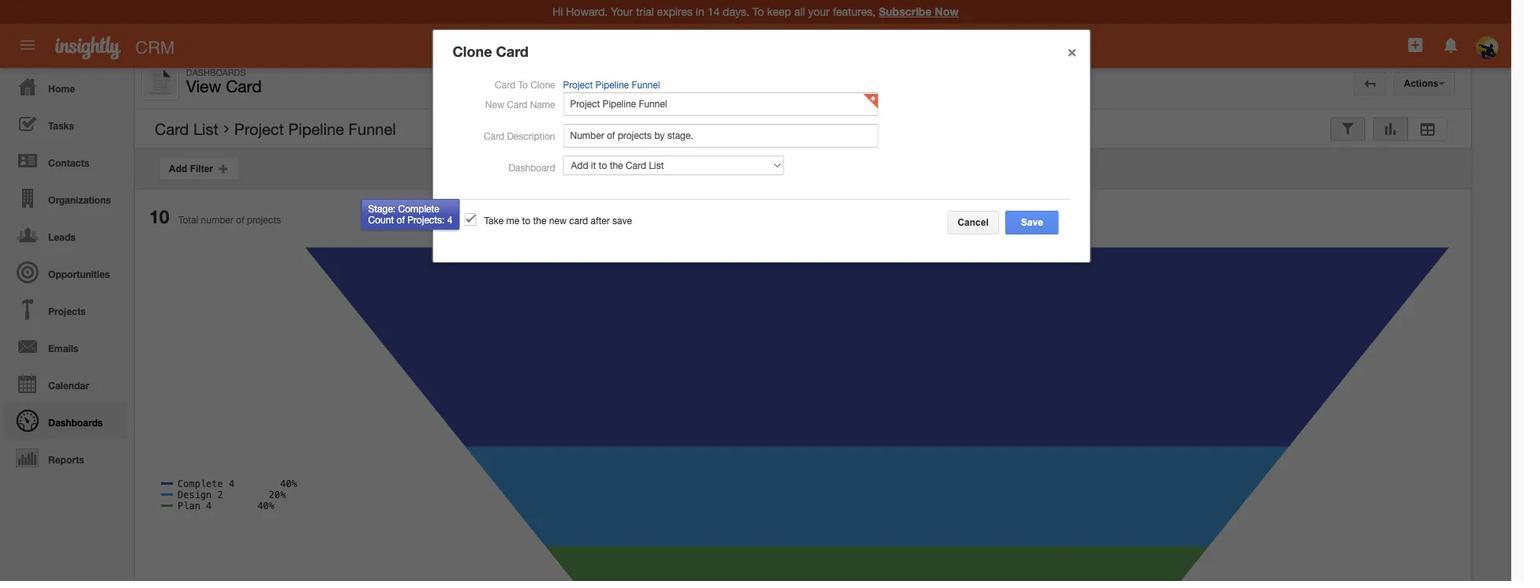 Task type: locate. For each thing, give the bounding box(es) containing it.
1 vertical spatial pipeline
[[288, 120, 344, 138]]

0 vertical spatial clone
[[453, 42, 492, 59]]

dashboards inside dashboards view card
[[186, 67, 246, 77]]

total
[[178, 214, 198, 225]]

dashboards link
[[4, 402, 126, 439]]

leads
[[48, 231, 76, 242]]

card inside dashboards view card
[[226, 77, 262, 96]]

dashboards right card icon
[[186, 67, 246, 77]]

project right the list
[[234, 120, 284, 138]]

contacts
[[48, 157, 89, 168]]

clone
[[453, 42, 492, 59], [531, 79, 555, 90]]

projects
[[247, 214, 281, 225]]

0 vertical spatial project
[[563, 79, 593, 90]]

Search all data.... text field
[[624, 33, 935, 61]]

new card name
[[485, 99, 555, 110]]

subscribe now
[[879, 5, 959, 18]]

stage: complete count of projects: 4
[[368, 203, 453, 225]]

dashboards up the reports link
[[48, 417, 103, 428]]

1 vertical spatial dashboards
[[48, 417, 103, 428]]

calendar
[[48, 380, 89, 391]]

1 horizontal spatial dashboards
[[186, 67, 246, 77]]

card right the view
[[226, 77, 262, 96]]

1 vertical spatial clone
[[531, 79, 555, 90]]

navigation
[[0, 68, 126, 476]]

name
[[530, 99, 555, 110]]

project right to
[[563, 79, 593, 90]]

opportunities
[[48, 268, 110, 279]]

clone up new
[[453, 42, 492, 59]]

pipeline
[[596, 79, 629, 90], [288, 120, 344, 138]]

total number of projects
[[178, 214, 281, 225]]

save
[[1016, 217, 1049, 228]]

projects link
[[4, 291, 126, 328]]

project
[[563, 79, 593, 90], [234, 120, 284, 138]]

card description
[[484, 130, 555, 141]]

organizations link
[[4, 179, 126, 216]]

calendar link
[[4, 365, 126, 402]]

2 of from the left
[[397, 214, 405, 225]]

projects
[[48, 306, 86, 317]]

of right count
[[397, 214, 405, 225]]

dashboards for dashboards view card
[[186, 67, 246, 77]]

1 vertical spatial funnel
[[349, 120, 396, 138]]

of
[[236, 214, 244, 225], [397, 214, 405, 225]]

dashboards
[[186, 67, 246, 77], [48, 417, 103, 428]]

0 horizontal spatial dashboards
[[48, 417, 103, 428]]

stage:
[[368, 203, 396, 214]]

card down to
[[507, 99, 528, 110]]

emails
[[48, 343, 78, 354]]

home link
[[4, 68, 126, 105]]

0 vertical spatial pipeline
[[596, 79, 629, 90]]

number
[[201, 214, 233, 225]]

0 vertical spatial dashboards
[[186, 67, 246, 77]]

count
[[368, 214, 394, 225]]

card list
[[155, 120, 218, 138]]

1 horizontal spatial of
[[397, 214, 405, 225]]

card list link
[[155, 120, 218, 139]]

reports
[[48, 454, 84, 465]]

clone up name
[[531, 79, 555, 90]]

description
[[507, 130, 555, 141]]

tasks
[[48, 120, 74, 131]]

0 horizontal spatial project
[[234, 120, 284, 138]]

card left to
[[495, 79, 516, 90]]

funnel
[[632, 79, 660, 90], [349, 120, 396, 138]]

1 horizontal spatial pipeline
[[596, 79, 629, 90]]

None checkbox
[[465, 213, 476, 226]]

1 vertical spatial project
[[234, 120, 284, 138]]

card up to
[[496, 42, 529, 59]]

card down new
[[484, 130, 505, 141]]

×
[[1068, 41, 1077, 60]]

card
[[496, 42, 529, 59], [226, 77, 262, 96], [495, 79, 516, 90], [507, 99, 528, 110], [155, 120, 189, 138], [484, 130, 505, 141]]

of right number
[[236, 214, 244, 225]]

0 horizontal spatial pipeline
[[288, 120, 344, 138]]

save button
[[1006, 211, 1059, 234]]

1 horizontal spatial funnel
[[632, 79, 660, 90]]

organizations
[[48, 194, 111, 205]]

1 of from the left
[[236, 214, 244, 225]]

0 horizontal spatial of
[[236, 214, 244, 225]]

to
[[518, 79, 528, 90]]

the
[[533, 215, 547, 226]]

subscribe now link
[[879, 5, 959, 18]]



Task type: vqa. For each thing, say whether or not it's contained in the screenshot.
Search all data.... 'text field'
yes



Task type: describe. For each thing, give the bounding box(es) containing it.
leads link
[[4, 216, 126, 253]]

clone card
[[453, 42, 529, 59]]

opportunities link
[[4, 253, 126, 291]]

emails link
[[4, 328, 126, 365]]

4
[[447, 214, 453, 225]]

me
[[506, 215, 520, 226]]

projects:
[[408, 214, 445, 225]]

card to clone project pipeline funnel
[[495, 79, 660, 90]]

dashboards view card
[[186, 67, 262, 96]]

actions
[[1404, 78, 1439, 89]]

0 horizontal spatial funnel
[[349, 120, 396, 138]]

home
[[48, 83, 75, 94]]

add filter link
[[159, 157, 240, 180]]

view
[[186, 77, 221, 96]]

reports link
[[4, 439, 126, 476]]

card image
[[144, 66, 176, 97]]

now
[[935, 5, 959, 18]]

filter
[[190, 163, 213, 174]]

dashboards for dashboards
[[48, 417, 103, 428]]

tasks link
[[4, 105, 126, 142]]

take me to the new card after save
[[484, 215, 632, 226]]

new
[[485, 99, 505, 110]]

Card Name text field
[[563, 92, 879, 116]]

crm
[[135, 37, 175, 57]]

project pipeline funnel
[[234, 120, 396, 138]]

save
[[613, 215, 632, 226]]

card
[[569, 215, 588, 226]]

0 horizontal spatial clone
[[453, 42, 492, 59]]

× button
[[1060, 35, 1085, 66]]

new
[[549, 215, 567, 226]]

Description text field
[[563, 124, 879, 147]]

1 horizontal spatial clone
[[531, 79, 555, 90]]

cancel button
[[948, 211, 999, 234]]

to
[[522, 215, 531, 226]]

dashboard
[[509, 162, 555, 173]]

0 vertical spatial funnel
[[632, 79, 660, 90]]

take
[[484, 215, 504, 226]]

add
[[169, 163, 187, 174]]

subscribe
[[879, 5, 932, 18]]

add filter
[[169, 163, 218, 174]]

navigation containing home
[[0, 68, 126, 476]]

of inside the stage: complete count of projects: 4
[[397, 214, 405, 225]]

notifications image
[[1442, 36, 1461, 54]]

list
[[193, 120, 218, 138]]

cancel
[[958, 217, 989, 228]]

contacts link
[[4, 142, 126, 179]]

actions button
[[1394, 72, 1456, 96]]

after
[[591, 215, 610, 226]]

project pipeline funnel link
[[563, 79, 660, 90]]

complete
[[398, 203, 440, 214]]

1 horizontal spatial project
[[563, 79, 593, 90]]

card left the list
[[155, 120, 189, 138]]

10
[[149, 206, 169, 227]]



